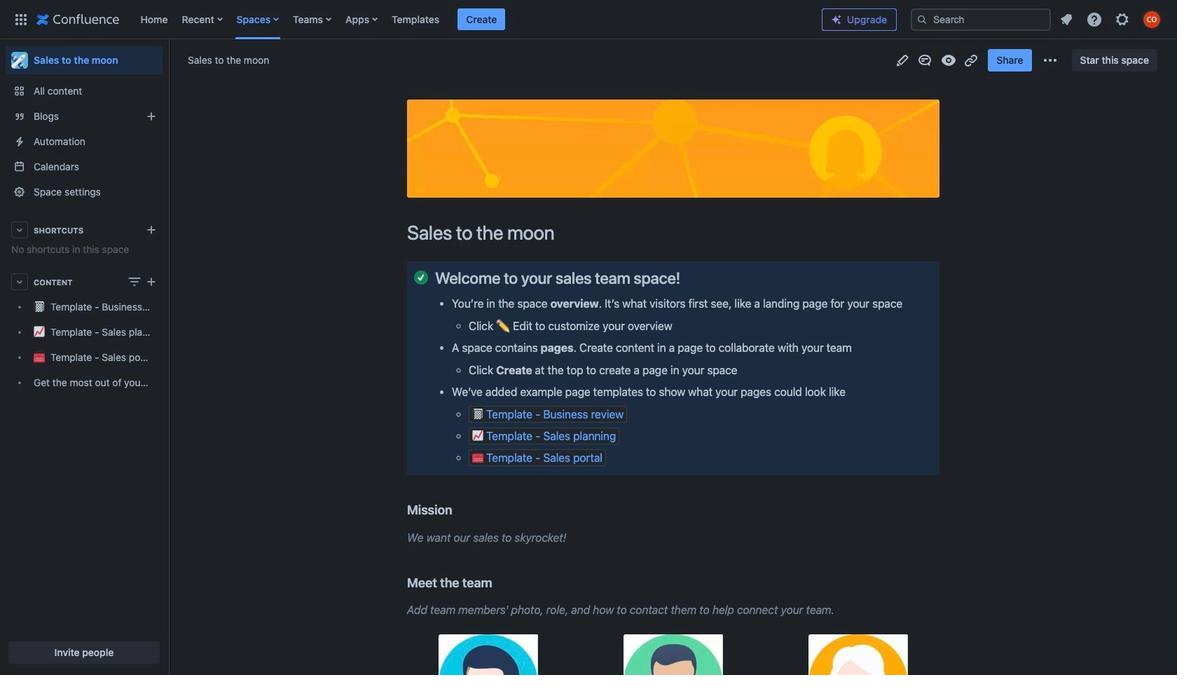 Task type: describe. For each thing, give the bounding box(es) containing it.
copy link image
[[964, 52, 980, 68]]

:check_mark: image
[[414, 271, 428, 285]]

create a page image
[[143, 273, 160, 290]]

1 horizontal spatial copy image
[[679, 269, 696, 286]]

list item inside the global element
[[458, 8, 506, 30]]

add shortcut image
[[143, 222, 160, 238]]

0 horizontal spatial copy image
[[451, 502, 468, 518]]

space element
[[0, 39, 168, 675]]

global element
[[8, 0, 811, 39]]

notification icon image
[[1059, 11, 1075, 28]]

angie.svg image
[[439, 634, 539, 675]]

appswitcher icon image
[[13, 11, 29, 28]]

:toolbox: image
[[473, 452, 484, 463]]

help icon image
[[1087, 11, 1104, 28]]

claudia.svg image
[[809, 634, 909, 675]]

:toolbox: image
[[473, 452, 484, 463]]

gael.svg image
[[624, 634, 724, 675]]

tree inside space element
[[6, 294, 163, 395]]

:notebook: image
[[473, 408, 484, 419]]

list for the premium image
[[1054, 7, 1169, 32]]



Task type: vqa. For each thing, say whether or not it's contained in the screenshot.
Change view icon on the top left
yes



Task type: locate. For each thing, give the bounding box(es) containing it.
create a blog image
[[143, 108, 160, 125]]

:chart_with_upwards_trend: image
[[473, 430, 484, 441], [473, 430, 484, 441]]

list
[[134, 0, 811, 39], [1054, 7, 1169, 32]]

0 horizontal spatial list
[[134, 0, 811, 39]]

more actions image
[[1042, 52, 1059, 68]]

:notebook: image
[[473, 408, 484, 419]]

settings icon image
[[1115, 11, 1132, 28]]

edit this page image
[[895, 52, 912, 68]]

confluence image
[[36, 11, 120, 28], [36, 11, 120, 28]]

collapse sidebar image
[[153, 46, 184, 74]]

stop watching image
[[941, 52, 958, 68]]

tree
[[6, 294, 163, 395]]

copy image
[[679, 269, 696, 286], [451, 502, 468, 518]]

list for the appswitcher icon
[[134, 0, 811, 39]]

None search field
[[911, 8, 1052, 30]]

1 horizontal spatial list
[[1054, 7, 1169, 32]]

change view image
[[126, 273, 143, 290]]

banner
[[0, 0, 1178, 42]]

list item
[[458, 8, 506, 30]]

search image
[[917, 14, 928, 25]]

Search field
[[911, 8, 1052, 30]]

1 vertical spatial copy image
[[451, 502, 468, 518]]

0 vertical spatial copy image
[[679, 269, 696, 286]]

copy image
[[491, 574, 508, 591]]

premium image
[[832, 14, 843, 25]]



